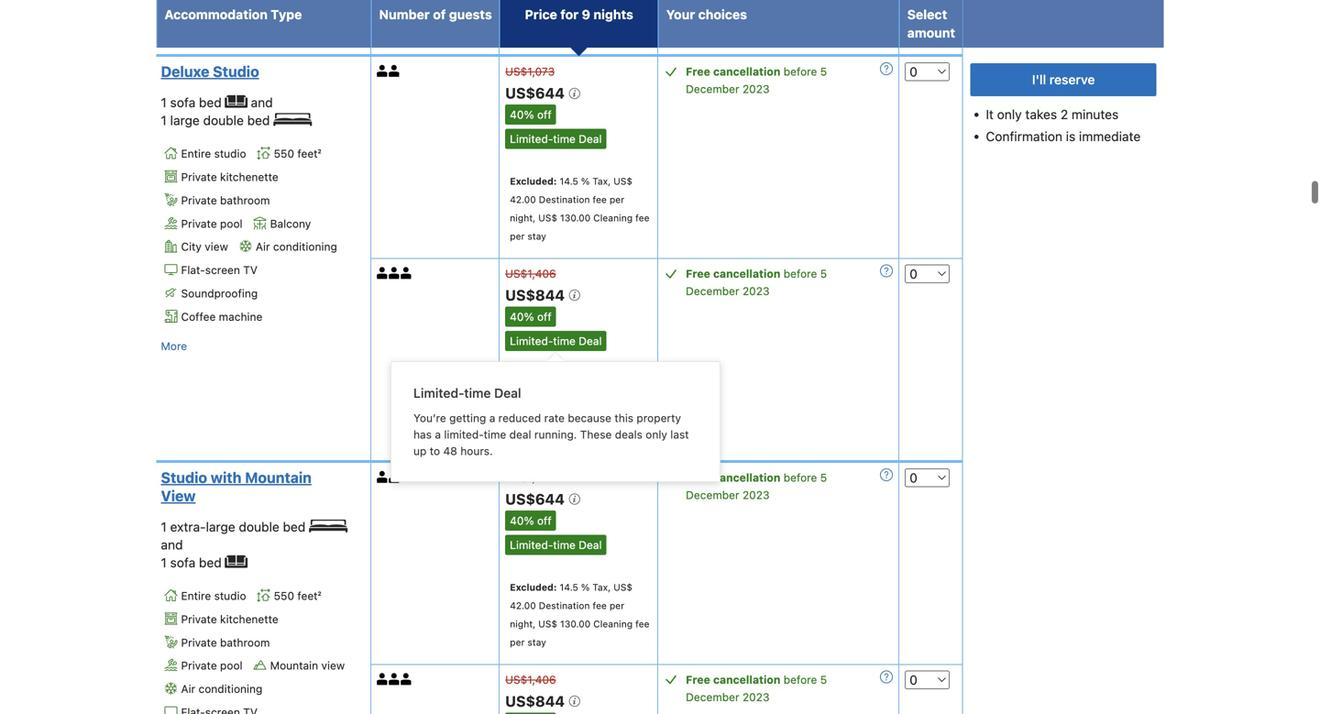 Task type: locate. For each thing, give the bounding box(es) containing it.
1 vertical spatial 40% off
[[510, 310, 552, 323]]

accommodation type
[[165, 7, 302, 22]]

studio up 'view'
[[161, 469, 207, 486]]

view for city view
[[205, 240, 228, 253]]

1 vertical spatial us$644
[[505, 491, 568, 508]]

1 sofa bed up 1 large double bed
[[161, 95, 225, 110]]

2 vertical spatial off
[[537, 514, 552, 527]]

1 horizontal spatial studio
[[213, 63, 259, 80]]

time
[[553, 132, 576, 145], [553, 335, 576, 347], [464, 386, 491, 401], [484, 428, 506, 441], [553, 538, 576, 551]]

1 pool from the top
[[220, 217, 243, 230]]

limited-
[[444, 428, 484, 441]]

4 1 from the top
[[161, 555, 167, 570]]

3 42.00 from the top
[[510, 600, 536, 611]]

2 private bathroom from the top
[[181, 636, 270, 649]]

before 5 december 2023
[[686, 65, 827, 95], [686, 267, 827, 298], [686, 471, 827, 501], [686, 673, 827, 703]]

2 vertical spatial 14.5 % tax, us$ 42.00 destination fee per night, us$ 130.00 cleaning fee per stay
[[510, 581, 650, 647]]

amount
[[907, 25, 955, 40]]

bathroom down couch image
[[220, 636, 270, 649]]

number
[[379, 7, 430, 22]]

1 horizontal spatial a
[[489, 412, 495, 424]]

studio
[[213, 63, 259, 80], [161, 469, 207, 486]]

us$1,073 for studio with mountain view
[[505, 471, 555, 484]]

1 vertical spatial night,
[[510, 414, 536, 425]]

3 more details on meals and payment options image from the top
[[880, 468, 893, 481]]

2 % from the top
[[581, 378, 590, 389]]

double down studio with mountain view link
[[239, 519, 279, 534]]

550 up balcony
[[274, 147, 294, 160]]

0 vertical spatial bathroom
[[220, 194, 270, 207]]

large down deluxe
[[170, 113, 200, 128]]

2 us$644 from the top
[[505, 491, 568, 508]]

pool up the city view
[[220, 217, 243, 230]]

1 vertical spatial us$1,406
[[505, 673, 556, 686]]

entire studio down 1 large double bed
[[181, 147, 246, 160]]

0 vertical spatial 40% off
[[510, 108, 552, 121]]

%
[[581, 176, 590, 187], [581, 378, 590, 389], [581, 581, 590, 592]]

0 vertical spatial private bathroom
[[181, 194, 270, 207]]

0 vertical spatial private pool
[[181, 217, 243, 230]]

off
[[537, 108, 552, 121], [537, 310, 552, 323], [537, 514, 552, 527]]

1 2023 from the top
[[743, 83, 770, 95]]

studio down 1 large double bed
[[214, 147, 246, 160]]

limited-time deal. you're getting a reduced rate because this property has a limited-time deal running. these deals only last up to 48 hours.. element
[[505, 129, 606, 149], [505, 331, 606, 351], [505, 535, 606, 555]]

3 40% off from the top
[[510, 514, 552, 527]]

before 5 december 2023 for fourth more details on meals and payment options icon from the top
[[686, 673, 827, 703]]

a right getting
[[489, 412, 495, 424]]

sofa down extra-
[[170, 555, 195, 570]]

1 horizontal spatial only
[[997, 107, 1022, 122]]

3 40% from the top
[[510, 514, 534, 527]]

2 5 from the top
[[820, 267, 827, 280]]

fee
[[593, 194, 607, 205], [635, 212, 650, 223], [593, 396, 607, 407], [635, 414, 650, 425], [593, 600, 607, 611], [635, 618, 650, 629]]

bed down studio with mountain view link
[[283, 519, 306, 534]]

2 vertical spatial 40% off
[[510, 514, 552, 527]]

us$1,073 down price
[[505, 65, 555, 78]]

us$1,073 down deal
[[505, 471, 555, 484]]

1 vertical spatial 40% off. you're getting a reduced rate because this property is offering a limited-time deal.. element
[[505, 307, 556, 327]]

private bathroom for conditioning
[[181, 636, 270, 649]]

2 us$1,406 from the top
[[505, 673, 556, 686]]

studio for balcony
[[214, 147, 246, 160]]

us$1,406
[[505, 267, 556, 280], [505, 673, 556, 686]]

free cancellation
[[686, 65, 781, 78], [686, 267, 781, 280], [686, 471, 781, 484], [686, 673, 781, 686]]

nights
[[594, 7, 633, 22]]

1 130.00 from the top
[[560, 212, 591, 223]]

3 14.5 % tax, us$ 42.00 destination fee per night, us$ 130.00 cleaning fee per stay from the top
[[510, 581, 650, 647]]

studio for mountain view
[[214, 590, 246, 602]]

0 vertical spatial private kitchenette
[[181, 171, 278, 183]]

2 vertical spatial 40%
[[510, 514, 534, 527]]

private kitchenette for mountain view
[[181, 613, 278, 626]]

2 stay from the top
[[528, 433, 546, 444]]

3 stay from the top
[[528, 636, 546, 647]]

screen
[[205, 264, 240, 276]]

us$1,073
[[505, 65, 555, 78], [505, 471, 555, 484]]

us$844 for fourth more details on meals and payment options icon from the top
[[505, 693, 568, 710]]

1 before 5 december 2023 from the top
[[686, 65, 827, 95]]

machine
[[219, 310, 263, 323]]

reduced
[[498, 412, 541, 424]]

0 horizontal spatial conditioning
[[198, 683, 263, 695]]

3 before from the top
[[784, 471, 817, 484]]

0 vertical spatial 42.00
[[510, 194, 536, 205]]

2 private kitchenette from the top
[[181, 613, 278, 626]]

4 before 5 december 2023 from the top
[[686, 673, 827, 703]]

1
[[161, 95, 167, 110], [161, 113, 167, 128], [161, 519, 167, 534], [161, 555, 167, 570]]

1 vertical spatial tax,
[[593, 378, 611, 389]]

your choices
[[666, 7, 747, 22]]

0 horizontal spatial large
[[170, 113, 200, 128]]

5 for second more details on meals and payment options icon from the bottom of the page
[[820, 471, 827, 484]]

1 vertical spatial air
[[181, 683, 195, 695]]

1 private kitchenette from the top
[[181, 171, 278, 183]]

550 feet² up balcony
[[274, 147, 321, 160]]

1 feet² from the top
[[297, 147, 321, 160]]

0 vertical spatial 550 feet²
[[274, 147, 321, 160]]

14.5 % tax, us$ 42.00 destination fee per night, us$ 130.00 cleaning fee per stay
[[510, 176, 650, 242], [510, 378, 650, 444], [510, 581, 650, 647]]

private pool for view
[[181, 217, 243, 230]]

sofa down deluxe
[[170, 95, 195, 110]]

1 sofa bed
[[161, 95, 225, 110], [161, 555, 225, 570]]

1 horizontal spatial and
[[251, 95, 273, 110]]

2 before 5 december 2023 from the top
[[686, 267, 827, 298]]

1 us$1,073 from the top
[[505, 65, 555, 78]]

private kitchenette down 1 large double bed
[[181, 171, 278, 183]]

3 limited-time deal. you're getting a reduced rate because this property has a limited-time deal running. these deals only last up to 48 hours.. element from the top
[[505, 535, 606, 555]]

2 free from the top
[[686, 267, 710, 280]]

1 40% off. you're getting a reduced rate because this property is offering a limited-time deal.. element from the top
[[505, 105, 556, 125]]

3 14.5 from the top
[[560, 581, 578, 592]]

running.
[[534, 428, 577, 441]]

excluded:
[[510, 176, 557, 187], [510, 378, 557, 389], [510, 581, 557, 592]]

us$644
[[505, 85, 568, 102], [505, 491, 568, 508]]

cleaning for studio with mountain view
[[593, 618, 633, 629]]

1 stay from the top
[[528, 231, 546, 242]]

1 vertical spatial 42.00
[[510, 396, 536, 407]]

occupancy image
[[377, 65, 389, 77], [389, 65, 401, 77], [377, 267, 389, 279], [377, 673, 389, 685], [389, 673, 401, 685], [401, 673, 413, 685]]

2 kitchenette from the top
[[220, 613, 278, 626]]

0 vertical spatial studio
[[213, 63, 259, 80]]

3 2023 from the top
[[743, 489, 770, 501]]

1 us$1,406 from the top
[[505, 267, 556, 280]]

1 vertical spatial 14.5 % tax, us$ 42.00 destination fee per night, us$ 130.00 cleaning fee per stay
[[510, 378, 650, 444]]

deluxe
[[161, 63, 209, 80]]

bed
[[199, 95, 222, 110], [247, 113, 270, 128], [283, 519, 306, 534], [199, 555, 222, 570]]

0 vertical spatial 14.5
[[560, 176, 578, 187]]

5 private from the top
[[181, 636, 217, 649]]

number of guests
[[379, 7, 492, 22]]

0 vertical spatial 14.5 % tax, us$ 42.00 destination fee per night, us$ 130.00 cleaning fee per stay
[[510, 176, 650, 242]]

pool for city view
[[220, 217, 243, 230]]

1 vertical spatial 1 sofa bed
[[161, 555, 225, 570]]

0 vertical spatial us$1,406
[[505, 267, 556, 280]]

0 horizontal spatial view
[[205, 240, 228, 253]]

entire
[[181, 147, 211, 160], [181, 590, 211, 602]]

1 vertical spatial 550 feet²
[[274, 590, 321, 602]]

1 cleaning from the top
[[593, 212, 633, 223]]

3 % from the top
[[581, 581, 590, 592]]

1 studio from the top
[[214, 147, 246, 160]]

550 feet²
[[274, 147, 321, 160], [274, 590, 321, 602]]

130.00
[[560, 212, 591, 223], [560, 414, 591, 425], [560, 618, 591, 629]]

2 130.00 from the top
[[560, 414, 591, 425]]

before for fourth more details on meals and payment options icon from the top
[[784, 673, 817, 686]]

free for second more details on meals and payment options icon from the bottom of the page
[[686, 471, 710, 484]]

1 horizontal spatial view
[[321, 659, 345, 672]]

stay for deluxe studio
[[528, 231, 546, 242]]

2 vertical spatial 14.5
[[560, 581, 578, 592]]

1 limited-time deal. you're getting a reduced rate because this property has a limited-time deal running. these deals only last up to 48 hours.. element from the top
[[505, 129, 606, 149]]

guests
[[449, 7, 492, 22]]

night,
[[510, 212, 536, 223], [510, 414, 536, 425], [510, 618, 536, 629]]

3 cleaning from the top
[[593, 618, 633, 629]]

0 vertical spatial us$1,073
[[505, 65, 555, 78]]

1 vertical spatial studio
[[214, 590, 246, 602]]

cancellation for fourth more details on meals and payment options icon from the bottom of the page
[[713, 65, 781, 78]]

entire studio
[[181, 147, 246, 160], [181, 590, 246, 602]]

2 us$844 from the top
[[505, 693, 568, 710]]

1 cancellation from the top
[[713, 65, 781, 78]]

40% off for studio with mountain view
[[510, 514, 552, 527]]

before 5 december 2023 for fourth more details on meals and payment options icon from the bottom of the page
[[686, 65, 827, 95]]

free
[[686, 65, 710, 78], [686, 267, 710, 280], [686, 471, 710, 484], [686, 673, 710, 686]]

destination for studio with mountain view
[[539, 600, 590, 611]]

4 5 from the top
[[820, 673, 827, 686]]

0 vertical spatial %
[[581, 176, 590, 187]]

5 for fourth more details on meals and payment options icon from the top
[[820, 673, 827, 686]]

1 1 sofa bed from the top
[[161, 95, 225, 110]]

0 vertical spatial view
[[205, 240, 228, 253]]

entire down 1 large double bed
[[181, 147, 211, 160]]

2 night, from the top
[[510, 414, 536, 425]]

2 excluded: from the top
[[510, 378, 557, 389]]

time inside the you're getting a reduced rate because this property has a limited-time deal running. these deals only last up to 48 hours.
[[484, 428, 506, 441]]

2 cancellation from the top
[[713, 267, 781, 280]]

entire for city
[[181, 147, 211, 160]]

before 5 december 2023 for second more details on meals and payment options icon from the top
[[686, 267, 827, 298]]

0 vertical spatial double
[[203, 113, 244, 128]]

0 vertical spatial pool
[[220, 217, 243, 230]]

private bathroom for view
[[181, 194, 270, 207]]

kitchenette down couch image
[[220, 613, 278, 626]]

us$844 for second more details on meals and payment options icon from the top
[[505, 287, 568, 304]]

studio with mountain view
[[161, 469, 312, 505]]

2 entire from the top
[[181, 590, 211, 602]]

0 vertical spatial destination
[[539, 194, 590, 205]]

3 before 5 december 2023 from the top
[[686, 471, 827, 501]]

private pool for conditioning
[[181, 659, 243, 672]]

1 private pool from the top
[[181, 217, 243, 230]]

sofa
[[170, 95, 195, 110], [170, 555, 195, 570]]

off for studio with mountain view
[[537, 514, 552, 527]]

2 entire studio from the top
[[181, 590, 246, 602]]

2023
[[743, 83, 770, 95], [743, 285, 770, 298], [743, 489, 770, 501], [743, 691, 770, 703]]

1 14.5 from the top
[[560, 176, 578, 187]]

private kitchenette for balcony
[[181, 171, 278, 183]]

studio up couch icon
[[213, 63, 259, 80]]

air conditioning
[[256, 240, 337, 253], [181, 683, 263, 695]]

0 vertical spatial 550
[[274, 147, 294, 160]]

1 550 from the top
[[274, 147, 294, 160]]

bathroom
[[220, 194, 270, 207], [220, 636, 270, 649]]

us$
[[614, 176, 633, 187], [538, 212, 557, 223], [614, 378, 633, 389], [538, 414, 557, 425], [614, 581, 633, 592], [538, 618, 557, 629]]

2 vertical spatial destination
[[539, 600, 590, 611]]

cleaning
[[593, 212, 633, 223], [593, 414, 633, 425], [593, 618, 633, 629]]

1 vertical spatial pool
[[220, 659, 243, 672]]

bed down couch icon
[[247, 113, 270, 128]]

1 vertical spatial a
[[435, 428, 441, 441]]

42.00 for studio with mountain view
[[510, 600, 536, 611]]

2 private pool from the top
[[181, 659, 243, 672]]

and right couch icon
[[251, 95, 273, 110]]

before for second more details on meals and payment options icon from the top
[[784, 267, 817, 280]]

1 sofa bed down extra-
[[161, 555, 225, 570]]

destination for deluxe studio
[[539, 194, 590, 205]]

2 us$1,073 from the top
[[505, 471, 555, 484]]

occupancy image
[[389, 267, 401, 279], [401, 267, 413, 279], [377, 471, 389, 483], [389, 471, 401, 483]]

and down extra-
[[161, 537, 183, 552]]

us$644 for deluxe studio
[[505, 85, 568, 102]]

private
[[181, 171, 217, 183], [181, 194, 217, 207], [181, 217, 217, 230], [181, 613, 217, 626], [181, 636, 217, 649], [181, 659, 217, 672]]

40%
[[510, 108, 534, 121], [510, 310, 534, 323], [510, 514, 534, 527]]

2 free cancellation from the top
[[686, 267, 781, 280]]

bathroom up the city view
[[220, 194, 270, 207]]

property
[[637, 412, 681, 424]]

private kitchenette down couch image
[[181, 613, 278, 626]]

feet² up balcony
[[297, 147, 321, 160]]

1 vertical spatial private kitchenette
[[181, 613, 278, 626]]

3 december from the top
[[686, 489, 739, 501]]

2 cleaning from the top
[[593, 414, 633, 425]]

0 vertical spatial mountain
[[245, 469, 312, 486]]

free cancellation for second more details on meals and payment options icon from the bottom of the page
[[686, 471, 781, 484]]

1 private bathroom from the top
[[181, 194, 270, 207]]

bathroom for mountain view
[[220, 636, 270, 649]]

feet²
[[297, 147, 321, 160], [297, 590, 321, 602]]

private pool
[[181, 217, 243, 230], [181, 659, 243, 672]]

private kitchenette
[[181, 171, 278, 183], [181, 613, 278, 626]]

1 vertical spatial sofa
[[170, 555, 195, 570]]

2 off from the top
[[537, 310, 552, 323]]

3 night, from the top
[[510, 618, 536, 629]]

0 vertical spatial studio
[[214, 147, 246, 160]]

1 us$844 from the top
[[505, 287, 568, 304]]

0 vertical spatial entire
[[181, 147, 211, 160]]

cleaning for deluxe studio
[[593, 212, 633, 223]]

deluxe studio
[[161, 63, 259, 80]]

2 feet² from the top
[[297, 590, 321, 602]]

only inside the you're getting a reduced rate because this property has a limited-time deal running. these deals only last up to 48 hours.
[[646, 428, 667, 441]]

4 more details on meals and payment options image from the top
[[880, 670, 893, 683]]

excluded: for studio with mountain view
[[510, 581, 557, 592]]

2 vertical spatial excluded:
[[510, 581, 557, 592]]

40% off. you're getting a reduced rate because this property is offering a limited-time deal.. element for deluxe studio
[[505, 105, 556, 125]]

1 bathroom from the top
[[220, 194, 270, 207]]

more details on meals and payment options image
[[880, 62, 893, 75], [880, 265, 893, 277], [880, 468, 893, 481], [880, 670, 893, 683]]

feet² up the mountain view
[[297, 590, 321, 602]]

of
[[433, 7, 446, 22]]

private bathroom
[[181, 194, 270, 207], [181, 636, 270, 649]]

studio
[[214, 147, 246, 160], [214, 590, 246, 602]]

1 vertical spatial and
[[161, 537, 183, 552]]

2 bathroom from the top
[[220, 636, 270, 649]]

1 vertical spatial us$1,073
[[505, 471, 555, 484]]

pool left the mountain view
[[220, 659, 243, 672]]

limited-time deal. you're getting a reduced rate because this property has a limited-time deal running. these deals only last up to 48 hours.. element for studio with mountain view
[[505, 535, 606, 555]]

limited-time deal
[[510, 132, 602, 145], [510, 335, 602, 347], [413, 386, 521, 401], [510, 538, 602, 551]]

0 vertical spatial us$644
[[505, 85, 568, 102]]

these
[[580, 428, 612, 441]]

1 vertical spatial feet²
[[297, 590, 321, 602]]

rate
[[544, 412, 565, 424]]

3 tax, from the top
[[593, 581, 611, 592]]

view
[[205, 240, 228, 253], [321, 659, 345, 672]]

3 free from the top
[[686, 471, 710, 484]]

before for second more details on meals and payment options icon from the bottom of the page
[[784, 471, 817, 484]]

us$644 down the you're getting a reduced rate because this property has a limited-time deal running. these deals only last up to 48 hours. in the bottom of the page
[[505, 491, 568, 508]]

choices
[[698, 7, 747, 22]]

3 40% off. you're getting a reduced rate because this property is offering a limited-time deal.. element from the top
[[505, 511, 556, 531]]

3 130.00 from the top
[[560, 618, 591, 629]]

flat-
[[181, 264, 205, 276]]

sofa for couch icon
[[170, 95, 195, 110]]

0 vertical spatial only
[[997, 107, 1022, 122]]

0 vertical spatial air
[[256, 240, 270, 253]]

14.5 for studio with mountain view
[[560, 581, 578, 592]]

2 vertical spatial %
[[581, 581, 590, 592]]

0 horizontal spatial air
[[181, 683, 195, 695]]

large
[[170, 113, 200, 128], [206, 519, 235, 534]]

only right it
[[997, 107, 1022, 122]]

per
[[610, 194, 624, 205], [510, 231, 525, 242], [610, 396, 624, 407], [510, 433, 525, 444], [610, 600, 624, 611], [510, 636, 525, 647]]

40% for deluxe studio
[[510, 108, 534, 121]]

0 vertical spatial tax,
[[593, 176, 611, 187]]

1 sofa bed for couch image
[[161, 555, 225, 570]]

feet² for balcony
[[297, 147, 321, 160]]

1 destination from the top
[[539, 194, 590, 205]]

1 vertical spatial studio
[[161, 469, 207, 486]]

1 vertical spatial bathroom
[[220, 636, 270, 649]]

feet² for mountain view
[[297, 590, 321, 602]]

2 vertical spatial 42.00
[[510, 600, 536, 611]]

1 % from the top
[[581, 176, 590, 187]]

2 vertical spatial 40% off. you're getting a reduced rate because this property is offering a limited-time deal.. element
[[505, 511, 556, 531]]

double down couch icon
[[203, 113, 244, 128]]

1 sofa bed for couch icon
[[161, 95, 225, 110]]

1 vertical spatial only
[[646, 428, 667, 441]]

1 entire from the top
[[181, 147, 211, 160]]

city
[[181, 240, 202, 253]]

1 5 from the top
[[820, 65, 827, 78]]

42.00 for deluxe studio
[[510, 194, 536, 205]]

stay for studio with mountain view
[[528, 636, 546, 647]]

bathroom for balcony
[[220, 194, 270, 207]]

1 vertical spatial destination
[[539, 396, 590, 407]]

stay
[[528, 231, 546, 242], [528, 433, 546, 444], [528, 636, 546, 647]]

2 vertical spatial tax,
[[593, 581, 611, 592]]

1 14.5 % tax, us$ 42.00 destination fee per night, us$ 130.00 cleaning fee per stay from the top
[[510, 176, 650, 242]]

0 horizontal spatial a
[[435, 428, 441, 441]]

large up couch image
[[206, 519, 235, 534]]

2 vertical spatial night,
[[510, 618, 536, 629]]

0 vertical spatial us$844
[[505, 287, 568, 304]]

entire studio down couch image
[[181, 590, 246, 602]]

4 private from the top
[[181, 613, 217, 626]]

0 horizontal spatial only
[[646, 428, 667, 441]]

550 feet² up the mountain view
[[274, 590, 321, 602]]

studio down couch image
[[214, 590, 246, 602]]

0 horizontal spatial and
[[161, 537, 183, 552]]

kitchenette up balcony
[[220, 171, 278, 183]]

0 vertical spatial limited-time deal. you're getting a reduced rate because this property has a limited-time deal running. these deals only last up to 48 hours.. element
[[505, 129, 606, 149]]

2 vertical spatial 130.00
[[560, 618, 591, 629]]

deluxe studio link
[[161, 62, 360, 81]]

5
[[820, 65, 827, 78], [820, 267, 827, 280], [820, 471, 827, 484], [820, 673, 827, 686]]

2 550 from the top
[[274, 590, 294, 602]]

tax, for deluxe studio
[[593, 176, 611, 187]]

excluded: for deluxe studio
[[510, 176, 557, 187]]

42.00
[[510, 194, 536, 205], [510, 396, 536, 407], [510, 600, 536, 611]]

3 free cancellation from the top
[[686, 471, 781, 484]]

1 extra-large double bed
[[161, 519, 309, 534]]

2 vertical spatial cleaning
[[593, 618, 633, 629]]

your
[[666, 7, 695, 22]]

2 vertical spatial limited-time deal. you're getting a reduced rate because this property has a limited-time deal running. these deals only last up to 48 hours.. element
[[505, 535, 606, 555]]

1 off from the top
[[537, 108, 552, 121]]

0 vertical spatial off
[[537, 108, 552, 121]]

0 vertical spatial cleaning
[[593, 212, 633, 223]]

pool
[[220, 217, 243, 230], [220, 659, 243, 672]]

double
[[203, 113, 244, 128], [239, 519, 279, 534]]

us$644 for studio with mountain view
[[505, 491, 568, 508]]

to
[[430, 445, 440, 457]]

1 550 feet² from the top
[[274, 147, 321, 160]]

us$644 down price
[[505, 85, 568, 102]]

entire down extra-
[[181, 590, 211, 602]]

1 vertical spatial 130.00
[[560, 414, 591, 425]]

1 vertical spatial kitchenette
[[220, 613, 278, 626]]

1 40% from the top
[[510, 108, 534, 121]]

14.5
[[560, 176, 578, 187], [560, 378, 578, 389], [560, 581, 578, 592]]

off for deluxe studio
[[537, 108, 552, 121]]

0 vertical spatial a
[[489, 412, 495, 424]]

only down property
[[646, 428, 667, 441]]

1 vertical spatial stay
[[528, 433, 546, 444]]

% for studio with mountain view
[[581, 581, 590, 592]]

1 sofa from the top
[[170, 95, 195, 110]]

0 vertical spatial large
[[170, 113, 200, 128]]

1 night, from the top
[[510, 212, 536, 223]]

2 studio from the top
[[214, 590, 246, 602]]

0 vertical spatial sofa
[[170, 95, 195, 110]]

us$1,073 for deluxe studio
[[505, 65, 555, 78]]

40% off. you're getting a reduced rate because this property is offering a limited-time deal.. element
[[505, 105, 556, 125], [505, 307, 556, 327], [505, 511, 556, 531]]

4 free from the top
[[686, 673, 710, 686]]

2 40% off. you're getting a reduced rate because this property is offering a limited-time deal.. element from the top
[[505, 307, 556, 327]]

1 vertical spatial 14.5
[[560, 378, 578, 389]]

0 vertical spatial and
[[251, 95, 273, 110]]

deal
[[509, 428, 531, 441]]

0 vertical spatial night,
[[510, 212, 536, 223]]

0 vertical spatial 40% off. you're getting a reduced rate because this property is offering a limited-time deal.. element
[[505, 105, 556, 125]]

550 up the mountain view
[[274, 590, 294, 602]]

0 vertical spatial stay
[[528, 231, 546, 242]]

3 5 from the top
[[820, 471, 827, 484]]

and
[[251, 95, 273, 110], [161, 537, 183, 552]]

1 vertical spatial cleaning
[[593, 414, 633, 425]]

1 vertical spatial excluded:
[[510, 378, 557, 389]]

private bathroom down couch image
[[181, 636, 270, 649]]

us$844
[[505, 287, 568, 304], [505, 693, 568, 710]]

sofa for couch image
[[170, 555, 195, 570]]

free cancellation for fourth more details on meals and payment options icon from the top
[[686, 673, 781, 686]]

550
[[274, 147, 294, 160], [274, 590, 294, 602]]

private bathroom up the city view
[[181, 194, 270, 207]]

1 vertical spatial off
[[537, 310, 552, 323]]

1 vertical spatial 550
[[274, 590, 294, 602]]

1 vertical spatial us$844
[[505, 693, 568, 710]]

a right has
[[435, 428, 441, 441]]

1 vertical spatial %
[[581, 378, 590, 389]]

air
[[256, 240, 270, 253], [181, 683, 195, 695]]



Task type: vqa. For each thing, say whether or not it's contained in the screenshot.
stay related to Deluxe Studio
yes



Task type: describe. For each thing, give the bounding box(es) containing it.
entire studio for mountain view
[[181, 590, 246, 602]]

accommodation
[[165, 7, 268, 22]]

night, for deluxe studio
[[510, 212, 536, 223]]

tv
[[243, 264, 258, 276]]

1 large double bed
[[161, 113, 273, 128]]

mountain view
[[270, 659, 345, 672]]

limited-time deal. you're getting a reduced rate because this property has a limited-time deal running. these deals only last up to 48 hours.. element for deluxe studio
[[505, 129, 606, 149]]

1 vertical spatial double
[[239, 519, 279, 534]]

550 feet² for balcony
[[274, 147, 321, 160]]

2 42.00 from the top
[[510, 396, 536, 407]]

up
[[413, 445, 427, 457]]

flat-screen tv
[[181, 264, 258, 276]]

free for second more details on meals and payment options icon from the top
[[686, 267, 710, 280]]

2 destination from the top
[[539, 396, 590, 407]]

130.00 for studio with mountain view
[[560, 618, 591, 629]]

confirmation
[[986, 129, 1062, 144]]

tax, for studio with mountain view
[[593, 581, 611, 592]]

1 more details on meals and payment options image from the top
[[880, 62, 893, 75]]

pool for air conditioning
[[220, 659, 243, 672]]

2 40% from the top
[[510, 310, 534, 323]]

1 horizontal spatial large
[[206, 519, 235, 534]]

4 december from the top
[[686, 691, 739, 703]]

40% for studio with mountain view
[[510, 514, 534, 527]]

hours.
[[460, 445, 493, 457]]

couch image
[[225, 95, 247, 108]]

2 14.5 from the top
[[560, 378, 578, 389]]

5 for fourth more details on meals and payment options icon from the bottom of the page
[[820, 65, 827, 78]]

immediate
[[1079, 129, 1141, 144]]

2 limited-time deal. you're getting a reduced rate because this property has a limited-time deal running. these deals only last up to 48 hours.. element from the top
[[505, 331, 606, 351]]

entire studio for balcony
[[181, 147, 246, 160]]

2 2023 from the top
[[743, 285, 770, 298]]

us$1,406 for second more details on meals and payment options icon from the top
[[505, 267, 556, 280]]

it only takes 2 minutes confirmation is immediate
[[986, 107, 1141, 144]]

city view
[[181, 240, 228, 253]]

deals
[[615, 428, 643, 441]]

free cancellation for fourth more details on meals and payment options icon from the bottom of the page
[[686, 65, 781, 78]]

1 vertical spatial air conditioning
[[181, 683, 263, 695]]

free cancellation for second more details on meals and payment options icon from the top
[[686, 267, 781, 280]]

i'll reserve
[[1032, 72, 1095, 87]]

and for studio with mountain view
[[161, 537, 183, 552]]

14.5 % tax, us$ 42.00 destination fee per night, us$ 130.00 cleaning fee per stay for studio with mountain view
[[510, 581, 650, 647]]

studio inside studio with mountain view
[[161, 469, 207, 486]]

kitchenette for balcony
[[220, 171, 278, 183]]

% for deluxe studio
[[581, 176, 590, 187]]

balcony
[[270, 217, 311, 230]]

this
[[615, 412, 634, 424]]

you're getting a reduced rate because this property has a limited-time deal running. these deals only last up to 48 hours.
[[413, 412, 689, 457]]

more link
[[161, 337, 187, 355]]

14.5 % tax, us$ 42.00 destination fee per night, us$ 130.00 cleaning fee per stay for deluxe studio
[[510, 176, 650, 242]]

3 private from the top
[[181, 217, 217, 230]]

2 1 from the top
[[161, 113, 167, 128]]

4 2023 from the top
[[743, 691, 770, 703]]

more
[[161, 339, 187, 352]]

takes
[[1025, 107, 1057, 122]]

free for fourth more details on meals and payment options icon from the top
[[686, 673, 710, 686]]

last
[[670, 428, 689, 441]]

cancellation for fourth more details on meals and payment options icon from the top
[[713, 673, 781, 686]]

price for 9 nights
[[525, 7, 633, 22]]

bed left couch image
[[199, 555, 222, 570]]

48
[[443, 445, 457, 457]]

130.00 for deluxe studio
[[560, 212, 591, 223]]

before for fourth more details on meals and payment options icon from the bottom of the page
[[784, 65, 817, 78]]

1 private from the top
[[181, 171, 217, 183]]

extra-
[[170, 519, 206, 534]]

2 private from the top
[[181, 194, 217, 207]]

view
[[161, 487, 196, 505]]

2 14.5 % tax, us$ 42.00 destination fee per night, us$ 130.00 cleaning fee per stay from the top
[[510, 378, 650, 444]]

price
[[525, 7, 557, 22]]

cancellation for second more details on meals and payment options icon from the top
[[713, 267, 781, 280]]

550 for balcony
[[274, 147, 294, 160]]

view for mountain view
[[321, 659, 345, 672]]

2 40% off from the top
[[510, 310, 552, 323]]

night, for studio with mountain view
[[510, 618, 536, 629]]

bed up 1 large double bed
[[199, 95, 222, 110]]

and for deluxe studio
[[251, 95, 273, 110]]

2 december from the top
[[686, 285, 739, 298]]

us$1,406 for fourth more details on meals and payment options icon from the top
[[505, 673, 556, 686]]

is
[[1066, 129, 1076, 144]]

2 tax, from the top
[[593, 378, 611, 389]]

you're
[[413, 412, 446, 424]]

3 1 from the top
[[161, 519, 167, 534]]

type
[[271, 7, 302, 22]]

1 vertical spatial mountain
[[270, 659, 318, 672]]

only inside it only takes 2 minutes confirmation is immediate
[[997, 107, 1022, 122]]

kitchenette for mountain view
[[220, 613, 278, 626]]

cancellation for second more details on meals and payment options icon from the bottom of the page
[[713, 471, 781, 484]]

1 december from the top
[[686, 83, 739, 95]]

getting
[[449, 412, 486, 424]]

minutes
[[1072, 107, 1119, 122]]

14.5 for deluxe studio
[[560, 176, 578, 187]]

because
[[568, 412, 612, 424]]

for
[[560, 7, 579, 22]]

550 for mountain view
[[274, 590, 294, 602]]

1 horizontal spatial air
[[256, 240, 270, 253]]

coffee
[[181, 310, 216, 323]]

it
[[986, 107, 994, 122]]

before 5 december 2023 for second more details on meals and payment options icon from the bottom of the page
[[686, 471, 827, 501]]

1 1 from the top
[[161, 95, 167, 110]]

2
[[1061, 107, 1068, 122]]

select
[[907, 7, 947, 22]]

mountain inside studio with mountain view
[[245, 469, 312, 486]]

5 for second more details on meals and payment options icon from the top
[[820, 267, 827, 280]]

select amount
[[907, 7, 955, 40]]

40% off for deluxe studio
[[510, 108, 552, 121]]

has
[[413, 428, 432, 441]]

free for fourth more details on meals and payment options icon from the bottom of the page
[[686, 65, 710, 78]]

entire for air
[[181, 590, 211, 602]]

40% off. you're getting a reduced rate because this property is offering a limited-time deal.. element for studio with mountain view
[[505, 511, 556, 531]]

i'll reserve button
[[971, 63, 1157, 96]]

coffee machine
[[181, 310, 263, 323]]

studio with mountain view link
[[161, 468, 360, 505]]

2 more details on meals and payment options image from the top
[[880, 265, 893, 277]]

9
[[582, 7, 590, 22]]

soundproofing
[[181, 287, 258, 300]]

6 private from the top
[[181, 659, 217, 672]]

1 horizontal spatial conditioning
[[273, 240, 337, 253]]

couch image
[[225, 556, 247, 568]]

with
[[211, 469, 242, 486]]

0 vertical spatial air conditioning
[[256, 240, 337, 253]]

550 feet² for mountain view
[[274, 590, 321, 602]]



